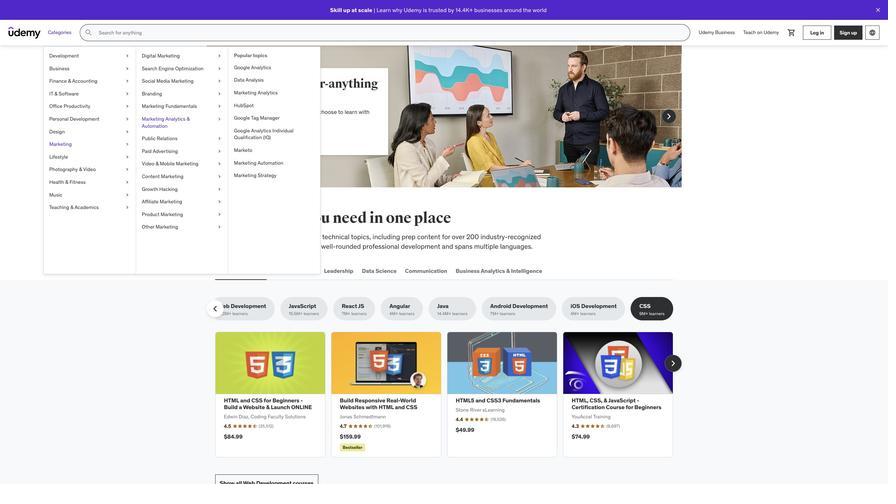 Task type: locate. For each thing, give the bounding box(es) containing it.
xsmall image inside paid advertising link
[[217, 148, 223, 155]]

(iq)
[[263, 134, 271, 141]]

skills up workplace
[[264, 209, 302, 227]]

development
[[401, 242, 441, 250]]

0 horizontal spatial for
[[264, 397, 271, 404]]

marketing inside product marketing link
[[161, 211, 183, 217]]

1 google from the top
[[234, 64, 250, 71]]

skills inside covering critical workplace skills to technical topics, including prep content for over 200 industry-recognized certifications, our catalog supports well-rounded professional development and spans multiple languages.
[[298, 232, 313, 241]]

1 horizontal spatial why
[[393, 6, 403, 13]]

beginners inside html and css for beginners - build a website & launch online
[[273, 397, 300, 404]]

marketing fundamentals link
[[136, 100, 228, 113]]

web inside button
[[217, 267, 229, 274]]

2 google from the top
[[234, 115, 250, 121]]

marketing down 'affiliate marketing' link
[[161, 211, 183, 217]]

1 vertical spatial up
[[852, 29, 858, 36]]

xsmall image inside office productivity 'link'
[[125, 103, 130, 110]]

carousel element containing build ready-for-anything teams
[[207, 45, 682, 187]]

1 vertical spatial it
[[274, 267, 279, 274]]

marketing inside other marketing link
[[156, 224, 178, 230]]

web development
[[217, 267, 265, 274]]

2 learners from the left
[[304, 311, 319, 316]]

marketing analytics & automation element
[[228, 47, 320, 274]]

with right websites on the bottom left of page
[[366, 404, 378, 411]]

data science
[[362, 267, 397, 274]]

xsmall image inside 'affiliate marketing' link
[[217, 198, 223, 205]]

xsmall image inside design link
[[125, 128, 130, 135]]

google for google tag manager
[[234, 115, 250, 121]]

udemy image
[[9, 27, 41, 39]]

rounded
[[336, 242, 361, 250]]

js
[[358, 302, 365, 310]]

build for websites
[[340, 397, 354, 404]]

for right course on the bottom
[[626, 404, 634, 411]]

data left science at the left of the page
[[362, 267, 375, 274]]

0 horizontal spatial why
[[252, 108, 262, 115]]

xsmall image inside social media marketing link
[[217, 78, 223, 85]]

marketing up hubspot
[[234, 89, 257, 96]]

finance & accounting link
[[44, 75, 136, 88]]

skills
[[264, 209, 302, 227], [298, 232, 313, 241]]

google up qualification
[[234, 127, 250, 134]]

marketing down search engine optimization link
[[171, 78, 194, 84]]

to inside covering critical workplace skills to technical topics, including prep content for over 200 industry-recognized certifications, our catalog supports well-rounded professional development and spans multiple languages.
[[315, 232, 321, 241]]

1 horizontal spatial beginners
[[635, 404, 662, 411]]

build
[[241, 76, 271, 91], [340, 397, 354, 404], [224, 404, 238, 411]]

skills up supports
[[298, 232, 313, 241]]

web up 12.2m+
[[218, 302, 230, 310]]

css up 9m+
[[640, 302, 651, 310]]

& right 'teaching'
[[70, 204, 73, 210]]

marketing down hacking
[[160, 198, 182, 205]]

marketing inside digital marketing link
[[158, 53, 180, 59]]

qualification
[[234, 134, 262, 141]]

fundamentals inside marketing fundamentals link
[[166, 103, 197, 109]]

the up critical
[[239, 209, 261, 227]]

public relations
[[142, 135, 178, 142]]

business for business
[[49, 65, 69, 72]]

google inside google analytics individual qualification (iq)
[[234, 127, 250, 134]]

0 vertical spatial data
[[234, 77, 245, 83]]

1 4m+ from the left
[[390, 311, 398, 316]]

it up office
[[49, 90, 53, 97]]

0 vertical spatial in
[[821, 29, 825, 36]]

& left intelligence
[[507, 267, 510, 274]]

0 horizontal spatial business
[[49, 65, 69, 72]]

15.5m+
[[289, 311, 303, 316]]

2 4m+ from the left
[[571, 311, 580, 316]]

teaching & academics link
[[44, 201, 136, 214]]

4m+
[[390, 311, 398, 316], [571, 311, 580, 316]]

xsmall image inside 'teaching & academics' link
[[125, 204, 130, 211]]

spans
[[455, 242, 473, 250]]

development
[[49, 53, 79, 59], [70, 116, 100, 122], [230, 267, 265, 274], [231, 302, 266, 310], [513, 302, 548, 310], [582, 302, 617, 310]]

multiple
[[475, 242, 499, 250]]

1 horizontal spatial 7m+
[[491, 311, 499, 316]]

build responsive real-world websites with html and css link
[[340, 397, 418, 411]]

1 vertical spatial skills
[[298, 232, 313, 241]]

development up 12.2m+
[[231, 302, 266, 310]]

1 vertical spatial automation
[[258, 160, 284, 166]]

8 learners from the left
[[650, 311, 665, 316]]

over
[[452, 232, 465, 241]]

1 vertical spatial web
[[218, 302, 230, 310]]

why right see
[[252, 108, 262, 115]]

topic filters element
[[207, 297, 674, 321]]

data inside button
[[362, 267, 375, 274]]

affiliate marketing link
[[136, 196, 228, 208]]

web development 12.2m+ learners
[[218, 302, 266, 316]]

beginners
[[273, 397, 300, 404], [635, 404, 662, 411]]

7m+ down react
[[342, 311, 351, 316]]

7m+ inside 'react js 7m+ learners'
[[342, 311, 351, 316]]

development right android
[[513, 302, 548, 310]]

paid
[[142, 148, 152, 154]]

real-
[[387, 397, 401, 404]]

xsmall image inside photography & video 'link'
[[125, 166, 130, 173]]

online
[[291, 404, 312, 411]]

0 horizontal spatial it
[[49, 90, 53, 97]]

why right 'learn'
[[393, 6, 403, 13]]

for left over
[[442, 232, 451, 241]]

0 vertical spatial automation
[[142, 123, 168, 129]]

in right "log"
[[821, 29, 825, 36]]

marketing down paid advertising link
[[176, 161, 199, 167]]

for left online
[[264, 397, 271, 404]]

google down hubspot
[[234, 115, 250, 121]]

carousel element
[[207, 45, 682, 187], [215, 332, 682, 457]]

covering critical workplace skills to technical topics, including prep content for over 200 industry-recognized certifications, our catalog supports well-rounded professional development and spans multiple languages.
[[215, 232, 542, 250]]

0 horizontal spatial build
[[224, 404, 238, 411]]

google tag manager
[[234, 115, 280, 121]]

hubspot
[[234, 102, 254, 108]]

in up including
[[370, 209, 384, 227]]

1 vertical spatial with
[[366, 404, 378, 411]]

xsmall image inside 'marketing analytics & automation' link
[[217, 116, 223, 123]]

analytics for marketing analytics & automation
[[166, 116, 186, 122]]

web
[[217, 267, 229, 274], [218, 302, 230, 310]]

0 horizontal spatial to
[[315, 232, 321, 241]]

analytics down data analysis link
[[258, 89, 278, 96]]

java
[[438, 302, 449, 310]]

xsmall image inside the content marketing link
[[217, 173, 223, 180]]

social media marketing
[[142, 78, 194, 84]]

1 learners from the left
[[233, 311, 248, 316]]

0 horizontal spatial javascript
[[289, 302, 316, 310]]

udemy business link
[[695, 24, 740, 41]]

xsmall image for video & mobile marketing
[[217, 161, 223, 167]]

0 horizontal spatial css
[[252, 397, 263, 404]]

the left the "world"
[[523, 6, 532, 13]]

and inside html and css for beginners - build a website & launch online
[[240, 397, 250, 404]]

google for google analytics
[[234, 64, 250, 71]]

1 horizontal spatial -
[[638, 397, 640, 404]]

0 vertical spatial the
[[523, 6, 532, 13]]

development link
[[44, 50, 136, 62]]

marketing up lifestyle
[[49, 141, 72, 147]]

analytics up request a demo
[[251, 127, 271, 134]]

0 vertical spatial business
[[716, 29, 735, 36]]

xsmall image inside "personal development" link
[[125, 116, 130, 123]]

marketing fundamentals
[[142, 103, 197, 109]]

xsmall image for public relations
[[217, 135, 223, 142]]

marketing up engine
[[158, 53, 180, 59]]

7 learners from the left
[[581, 311, 596, 316]]

& left launch
[[266, 404, 270, 411]]

1 vertical spatial to
[[315, 232, 321, 241]]

xsmall image
[[217, 53, 223, 59], [217, 65, 223, 72], [125, 90, 130, 97], [217, 103, 223, 110], [125, 128, 130, 135], [125, 141, 130, 148], [217, 148, 223, 155], [125, 154, 130, 161], [217, 161, 223, 167], [217, 173, 223, 180], [125, 179, 130, 186], [217, 186, 223, 193], [125, 191, 130, 198], [125, 204, 130, 211], [217, 211, 223, 218]]

personal
[[49, 116, 69, 122]]

fundamentals right css3
[[503, 397, 541, 404]]

0 horizontal spatial up
[[344, 6, 351, 13]]

to left learn
[[338, 108, 344, 115]]

html
[[224, 397, 239, 404], [379, 404, 394, 411]]

marketing down video & mobile marketing in the left top of the page
[[161, 173, 184, 180]]

& up the fitness
[[79, 166, 82, 173]]

development down office productivity 'link'
[[70, 116, 100, 122]]

1 vertical spatial why
[[252, 108, 262, 115]]

0 horizontal spatial -
[[301, 397, 303, 404]]

1 horizontal spatial html
[[379, 404, 394, 411]]

xsmall image for social media marketing
[[217, 78, 223, 85]]

health
[[49, 179, 64, 185]]

up right sign
[[852, 29, 858, 36]]

analytics inside google analytics individual qualification (iq)
[[251, 127, 271, 134]]

video down paid at top
[[142, 161, 155, 167]]

xsmall image
[[125, 53, 130, 59], [125, 65, 130, 72], [125, 78, 130, 85], [217, 78, 223, 85], [217, 90, 223, 97], [125, 103, 130, 110], [125, 116, 130, 123], [217, 116, 223, 123], [217, 135, 223, 142], [125, 166, 130, 173], [217, 198, 223, 205], [217, 224, 223, 231]]

xsmall image inside development link
[[125, 53, 130, 59]]

& down marketing fundamentals link
[[187, 116, 190, 122]]

xsmall image for marketing analytics & automation
[[217, 116, 223, 123]]

analytics inside marketing analytics & automation
[[166, 116, 186, 122]]

xsmall image inside digital marketing link
[[217, 53, 223, 59]]

automation inside marketing analytics & automation
[[142, 123, 168, 129]]

0 vertical spatial google
[[234, 64, 250, 71]]

place
[[414, 209, 451, 227]]

1 horizontal spatial css
[[406, 404, 418, 411]]

css,
[[590, 397, 603, 404]]

data left 'analysis'
[[234, 77, 245, 83]]

to inside build ready-for-anything teams see why leading organizations choose to learn with udemy business.
[[338, 108, 344, 115]]

business link
[[44, 62, 136, 75]]

7m+ inside android development 7m+ learners
[[491, 311, 499, 316]]

css
[[640, 302, 651, 310], [252, 397, 263, 404], [406, 404, 418, 411]]

request a demo
[[245, 134, 288, 141]]

xsmall image inside lifestyle link
[[125, 154, 130, 161]]

marketing inside 'affiliate marketing' link
[[160, 198, 182, 205]]

affiliate marketing
[[142, 198, 182, 205]]

html, css, & javascript - certification course for beginners link
[[572, 397, 662, 411]]

data
[[234, 77, 245, 83], [362, 267, 375, 274]]

& right css,
[[604, 397, 608, 404]]

xsmall image inside video & mobile marketing link
[[217, 161, 223, 167]]

0 horizontal spatial video
[[83, 166, 96, 173]]

0 horizontal spatial the
[[239, 209, 261, 227]]

development inside android development 7m+ learners
[[513, 302, 548, 310]]

marketing down marketing automation at the left top of page
[[234, 172, 257, 179]]

0 vertical spatial next image
[[664, 111, 675, 122]]

0 vertical spatial it
[[49, 90, 53, 97]]

marketing down marketo
[[234, 160, 257, 166]]

7m+ down android
[[491, 311, 499, 316]]

1 vertical spatial a
[[239, 404, 242, 411]]

analytics inside button
[[481, 267, 506, 274]]

1 horizontal spatial it
[[274, 267, 279, 274]]

1 vertical spatial the
[[239, 209, 261, 227]]

0 vertical spatial fundamentals
[[166, 103, 197, 109]]

xsmall image inside "it & software" link
[[125, 90, 130, 97]]

0 vertical spatial up
[[344, 6, 351, 13]]

fitness
[[70, 179, 86, 185]]

development inside development link
[[49, 53, 79, 59]]

engine
[[159, 65, 174, 72]]

academics
[[75, 204, 99, 210]]

branding link
[[136, 88, 228, 100]]

1 horizontal spatial for
[[442, 232, 451, 241]]

css left launch
[[252, 397, 263, 404]]

leading
[[263, 108, 282, 115]]

1 vertical spatial carousel element
[[215, 332, 682, 457]]

1 horizontal spatial fundamentals
[[503, 397, 541, 404]]

xsmall image inside product marketing link
[[217, 211, 223, 218]]

7m+
[[342, 311, 351, 316], [491, 311, 499, 316]]

css3
[[487, 397, 502, 404]]

xsmall image inside business link
[[125, 65, 130, 72]]

1 vertical spatial fundamentals
[[503, 397, 541, 404]]

business up finance
[[49, 65, 69, 72]]

6 learners from the left
[[500, 311, 516, 316]]

xsmall image for paid advertising
[[217, 148, 223, 155]]

xsmall image inside marketing link
[[125, 141, 130, 148]]

public relations link
[[136, 132, 228, 145]]

analytics down topics
[[251, 64, 271, 71]]

it for it & software
[[49, 90, 53, 97]]

other marketing link
[[136, 221, 228, 233]]

1 horizontal spatial automation
[[258, 160, 284, 166]]

0 vertical spatial why
[[393, 6, 403, 13]]

1 horizontal spatial up
[[852, 29, 858, 36]]

need
[[333, 209, 367, 227]]

business.
[[260, 116, 284, 123]]

xsmall image for personal development
[[125, 116, 130, 123]]

and inside covering critical workplace skills to technical topics, including prep content for over 200 industry-recognized certifications, our catalog supports well-rounded professional development and spans multiple languages.
[[442, 242, 454, 250]]

xsmall image for marketing fundamentals
[[217, 103, 223, 110]]

marketing inside marketing link
[[49, 141, 72, 147]]

up for sign
[[852, 29, 858, 36]]

1 horizontal spatial in
[[821, 29, 825, 36]]

3 learners from the left
[[352, 311, 367, 316]]

scale
[[359, 6, 373, 13]]

google analytics link
[[229, 61, 320, 74]]

xsmall image inside branding link
[[217, 90, 223, 97]]

development for web development 12.2m+ learners
[[231, 302, 266, 310]]

marketing down product marketing
[[156, 224, 178, 230]]

xsmall image inside marketing fundamentals link
[[217, 103, 223, 110]]

3 google from the top
[[234, 127, 250, 134]]

marketing up public
[[142, 116, 164, 122]]

2 horizontal spatial build
[[340, 397, 354, 404]]

video
[[142, 161, 155, 167], [83, 166, 96, 173]]

Search for anything text field
[[97, 27, 682, 39]]

xsmall image for photography & video
[[125, 166, 130, 173]]

0 horizontal spatial data
[[234, 77, 245, 83]]

html left "world"
[[379, 404, 394, 411]]

development inside web development button
[[230, 267, 265, 274]]

1 7m+ from the left
[[342, 311, 351, 316]]

0 vertical spatial web
[[217, 267, 229, 274]]

0 vertical spatial to
[[338, 108, 344, 115]]

business down spans in the right of the page
[[456, 267, 480, 274]]

design
[[49, 128, 65, 135]]

xsmall image inside finance & accounting 'link'
[[125, 78, 130, 85]]

development inside ios development 4m+ learners
[[582, 302, 617, 310]]

submit search image
[[85, 28, 93, 37]]

- right launch
[[301, 397, 303, 404]]

1 vertical spatial google
[[234, 115, 250, 121]]

automation up public relations
[[142, 123, 168, 129]]

one
[[386, 209, 412, 227]]

it left certifications
[[274, 267, 279, 274]]

web for web development 12.2m+ learners
[[218, 302, 230, 310]]

fundamentals inside carousel element
[[503, 397, 541, 404]]

2 horizontal spatial for
[[626, 404, 634, 411]]

development inside "personal development" link
[[70, 116, 100, 122]]

0 vertical spatial carousel element
[[207, 45, 682, 187]]

build down google analytics
[[241, 76, 271, 91]]

xsmall image for business
[[125, 65, 130, 72]]

marketing inside the content marketing link
[[161, 173, 184, 180]]

0 horizontal spatial 4m+
[[390, 311, 398, 316]]

css right the real- at the bottom
[[406, 404, 418, 411]]

2 7m+ from the left
[[491, 311, 499, 316]]

previous image
[[210, 303, 221, 314]]

& inside html and css for beginners - build a website & launch online
[[266, 404, 270, 411]]

1 vertical spatial data
[[362, 267, 375, 274]]

xsmall image for marketing
[[125, 141, 130, 148]]

1 vertical spatial javascript
[[609, 397, 636, 404]]

1 horizontal spatial 4m+
[[571, 311, 580, 316]]

google down the popular in the top left of the page
[[234, 64, 250, 71]]

4m+ inside angular 4m+ learners
[[390, 311, 398, 316]]

beginners right course on the bottom
[[635, 404, 662, 411]]

beginners right 'website'
[[273, 397, 300, 404]]

marketing down branding
[[142, 103, 164, 109]]

0 horizontal spatial beginners
[[273, 397, 300, 404]]

build left responsive
[[340, 397, 354, 404]]

why for |
[[393, 6, 403, 13]]

build inside build ready-for-anything teams see why leading organizations choose to learn with udemy business.
[[241, 76, 271, 91]]

including
[[373, 232, 400, 241]]

2 horizontal spatial css
[[640, 302, 651, 310]]

development inside web development 12.2m+ learners
[[231, 302, 266, 310]]

marketing analytics
[[234, 89, 278, 96]]

in
[[821, 29, 825, 36], [370, 209, 384, 227]]

4m+ down angular
[[390, 311, 398, 316]]

xsmall image inside health & fitness link
[[125, 179, 130, 186]]

with inside build responsive real-world websites with html and css
[[366, 404, 378, 411]]

xsmall image for content marketing
[[217, 173, 223, 180]]

xsmall image for growth hacking
[[217, 186, 223, 193]]

0 horizontal spatial in
[[370, 209, 384, 227]]

web inside web development 12.2m+ learners
[[218, 302, 230, 310]]

1 horizontal spatial the
[[523, 6, 532, 13]]

it inside button
[[274, 267, 279, 274]]

0 horizontal spatial html
[[224, 397, 239, 404]]

build inside build responsive real-world websites with html and css
[[340, 397, 354, 404]]

business left teach
[[716, 29, 735, 36]]

0 vertical spatial javascript
[[289, 302, 316, 310]]

learners inside javascript 15.5m+ learners
[[304, 311, 319, 316]]

to up supports
[[315, 232, 321, 241]]

analytics down multiple at the right
[[481, 267, 506, 274]]

javascript right css,
[[609, 397, 636, 404]]

up left at on the left top of page
[[344, 6, 351, 13]]

learners inside ios development 4m+ learners
[[581, 311, 596, 316]]

1 horizontal spatial to
[[338, 108, 344, 115]]

business inside button
[[456, 267, 480, 274]]

5 learners from the left
[[453, 311, 468, 316]]

fundamentals
[[166, 103, 197, 109], [503, 397, 541, 404]]

fundamentals down branding link at the left of the page
[[166, 103, 197, 109]]

the
[[523, 6, 532, 13], [239, 209, 261, 227]]

2 vertical spatial google
[[234, 127, 250, 134]]

1 vertical spatial business
[[49, 65, 69, 72]]

xsmall image for office productivity
[[125, 103, 130, 110]]

prep
[[402, 232, 416, 241]]

html left 'website'
[[224, 397, 239, 404]]

marketing inside video & mobile marketing link
[[176, 161, 199, 167]]

xsmall image for music
[[125, 191, 130, 198]]

- right course on the bottom
[[638, 397, 640, 404]]

next image
[[664, 111, 675, 122], [668, 358, 679, 369]]

and
[[442, 242, 454, 250], [240, 397, 250, 404], [476, 397, 486, 404], [395, 404, 405, 411]]

development right ios
[[582, 302, 617, 310]]

javascript up 15.5m+
[[289, 302, 316, 310]]

2 vertical spatial business
[[456, 267, 480, 274]]

xsmall image for finance & accounting
[[125, 78, 130, 85]]

& inside button
[[507, 267, 510, 274]]

xsmall image inside the music link
[[125, 191, 130, 198]]

analytics down the marketing fundamentals
[[166, 116, 186, 122]]

development down categories dropdown button on the top of page
[[49, 53, 79, 59]]

0 vertical spatial a
[[268, 134, 271, 141]]

4 learners from the left
[[400, 311, 415, 316]]

1 vertical spatial in
[[370, 209, 384, 227]]

2 - from the left
[[638, 397, 640, 404]]

world
[[533, 6, 547, 13]]

|
[[374, 6, 376, 13]]

0 vertical spatial with
[[359, 108, 370, 115]]

1 horizontal spatial javascript
[[609, 397, 636, 404]]

0 horizontal spatial automation
[[142, 123, 168, 129]]

topics,
[[351, 232, 371, 241]]

automation down "marketo" link
[[258, 160, 284, 166]]

development down certifications,
[[230, 267, 265, 274]]

carousel element containing html and css for beginners - build a website & launch online
[[215, 332, 682, 457]]

xsmall image inside search engine optimization link
[[217, 65, 223, 72]]

data inside marketing analytics & automation element
[[234, 77, 245, 83]]

with
[[359, 108, 370, 115], [366, 404, 378, 411]]

0 horizontal spatial a
[[239, 404, 242, 411]]

web down certifications,
[[217, 267, 229, 274]]

xsmall image for lifestyle
[[125, 154, 130, 161]]

1 horizontal spatial video
[[142, 161, 155, 167]]

1 horizontal spatial data
[[362, 267, 375, 274]]

react js 7m+ learners
[[342, 302, 367, 316]]

xsmall image inside other marketing link
[[217, 224, 223, 231]]

video down lifestyle link
[[83, 166, 96, 173]]

& inside html, css, & javascript - certification course for beginners
[[604, 397, 608, 404]]

learners inside java 14.4m+ learners
[[453, 311, 468, 316]]

up for skill
[[344, 6, 351, 13]]

with right learn
[[359, 108, 370, 115]]

a inside html and css for beginners - build a website & launch online
[[239, 404, 242, 411]]

1 horizontal spatial business
[[456, 267, 480, 274]]

hacking
[[159, 186, 178, 192]]

xsmall image inside growth hacking link
[[217, 186, 223, 193]]

1 - from the left
[[301, 397, 303, 404]]

learners inside android development 7m+ learners
[[500, 311, 516, 316]]

4m+ down ios
[[571, 311, 580, 316]]

build left 'website'
[[224, 404, 238, 411]]

digital marketing
[[142, 53, 180, 59]]

xsmall image inside public relations link
[[217, 135, 223, 142]]

0 horizontal spatial 7m+
[[342, 311, 351, 316]]

0 horizontal spatial fundamentals
[[166, 103, 197, 109]]

close image
[[875, 6, 883, 13]]

1 horizontal spatial build
[[241, 76, 271, 91]]



Task type: vqa. For each thing, say whether or not it's contained in the screenshot.
learners in the android development 7m+ learners
yes



Task type: describe. For each thing, give the bounding box(es) containing it.
xsmall image for design
[[125, 128, 130, 135]]

marketing inside 'marketing analytics' link
[[234, 89, 257, 96]]

digital
[[142, 53, 156, 59]]

& right finance
[[68, 78, 71, 84]]

business for business analytics & intelligence
[[456, 267, 480, 274]]

google tag manager link
[[229, 112, 320, 124]]

search engine optimization link
[[136, 62, 228, 75]]

finance
[[49, 78, 67, 84]]

development for ios development 4m+ learners
[[582, 302, 617, 310]]

mobile
[[160, 161, 175, 167]]

xsmall image for other marketing
[[217, 224, 223, 231]]

video & mobile marketing link
[[136, 158, 228, 170]]

affiliate
[[142, 198, 159, 205]]

by
[[448, 6, 454, 13]]

popular
[[234, 52, 252, 59]]

angular
[[390, 302, 410, 310]]

websites
[[340, 404, 365, 411]]

video & mobile marketing
[[142, 161, 199, 167]]

learn
[[377, 6, 391, 13]]

office productivity link
[[44, 100, 136, 113]]

& up office
[[55, 90, 58, 97]]

html inside build responsive real-world websites with html and css
[[379, 404, 394, 411]]

xsmall image for affiliate marketing
[[217, 198, 223, 205]]

udemy inside build ready-for-anything teams see why leading organizations choose to learn with udemy business.
[[241, 116, 259, 123]]

beginners inside html, css, & javascript - certification course for beginners
[[635, 404, 662, 411]]

on
[[758, 29, 763, 36]]

xsmall image for development
[[125, 53, 130, 59]]

marketing inside social media marketing link
[[171, 78, 194, 84]]

learners inside css 9m+ learners
[[650, 311, 665, 316]]

- inside html, css, & javascript - certification course for beginners
[[638, 397, 640, 404]]

12.2m+
[[218, 311, 232, 316]]

- inside html and css for beginners - build a website & launch online
[[301, 397, 303, 404]]

9m+
[[640, 311, 649, 316]]

css inside css 9m+ learners
[[640, 302, 651, 310]]

development for personal development
[[70, 116, 100, 122]]

accounting
[[72, 78, 97, 84]]

log
[[811, 29, 820, 36]]

learn
[[345, 108, 358, 115]]

7m+ for android development
[[491, 311, 499, 316]]

learners inside angular 4m+ learners
[[400, 311, 415, 316]]

sign up link
[[835, 26, 863, 40]]

relations
[[157, 135, 178, 142]]

covering
[[215, 232, 242, 241]]

200
[[467, 232, 479, 241]]

see
[[241, 108, 251, 115]]

marketing inside the marketing strategy link
[[234, 172, 257, 179]]

marketing analytics link
[[229, 87, 320, 99]]

responsive
[[355, 397, 386, 404]]

7m+ for react js
[[342, 311, 351, 316]]

it & software
[[49, 90, 79, 97]]

xsmall image for digital marketing
[[217, 53, 223, 59]]

other
[[142, 224, 155, 230]]

analytics for marketing analytics
[[258, 89, 278, 96]]

content marketing
[[142, 173, 184, 180]]

it for it certifications
[[274, 267, 279, 274]]

marketing analytics & automation link
[[136, 113, 228, 132]]

and inside build responsive real-world websites with html and css
[[395, 404, 405, 411]]

it certifications button
[[272, 262, 317, 279]]

google for google analytics individual qualification (iq)
[[234, 127, 250, 134]]

photography & video
[[49, 166, 96, 173]]

udemy business
[[699, 29, 735, 36]]

marketing inside marketing automation link
[[234, 160, 257, 166]]

video inside 'link'
[[83, 166, 96, 173]]

data for data analysis
[[234, 77, 245, 83]]

individual
[[273, 127, 294, 134]]

css inside build responsive real-world websites with html and css
[[406, 404, 418, 411]]

development for web development
[[230, 267, 265, 274]]

2 horizontal spatial business
[[716, 29, 735, 36]]

for inside html and css for beginners - build a website & launch online
[[264, 397, 271, 404]]

strategy
[[258, 172, 277, 179]]

why for teams
[[252, 108, 262, 115]]

for inside covering critical workplace skills to technical topics, including prep content for over 200 industry-recognized certifications, our catalog supports well-rounded professional development and spans multiple languages.
[[442, 232, 451, 241]]

& right health
[[65, 179, 68, 185]]

css 9m+ learners
[[640, 302, 665, 316]]

javascript inside javascript 15.5m+ learners
[[289, 302, 316, 310]]

sign
[[840, 29, 851, 36]]

javascript inside html, css, & javascript - certification course for beginners
[[609, 397, 636, 404]]

product marketing link
[[136, 208, 228, 221]]

analytics for google analytics
[[251, 64, 271, 71]]

4m+ inside ios development 4m+ learners
[[571, 311, 580, 316]]

certifications,
[[215, 242, 256, 250]]

at
[[352, 6, 357, 13]]

1 horizontal spatial a
[[268, 134, 271, 141]]

categories
[[48, 29, 71, 36]]

leadership
[[324, 267, 354, 274]]

teaching & academics
[[49, 204, 99, 210]]

teams
[[241, 90, 275, 105]]

finance & accounting
[[49, 78, 97, 84]]

learners inside web development 12.2m+ learners
[[233, 311, 248, 316]]

shopping cart with 0 items image
[[788, 28, 797, 37]]

build for teams
[[241, 76, 271, 91]]

all
[[215, 209, 236, 227]]

product
[[142, 211, 160, 217]]

world
[[401, 397, 416, 404]]

marketing inside marketing fundamentals link
[[142, 103, 164, 109]]

data for data science
[[362, 267, 375, 274]]

data analysis
[[234, 77, 264, 83]]

xsmall image for teaching & academics
[[125, 204, 130, 211]]

web development button
[[215, 262, 267, 279]]

android development 7m+ learners
[[491, 302, 548, 316]]

html and css for beginners - build a website & launch online link
[[224, 397, 312, 411]]

marketo link
[[229, 144, 320, 157]]

0 vertical spatial skills
[[264, 209, 302, 227]]

critical
[[244, 232, 264, 241]]

html and css for beginners - build a website & launch online
[[224, 397, 312, 411]]

xsmall image for branding
[[217, 90, 223, 97]]

& inside marketing analytics & automation
[[187, 116, 190, 122]]

web for web development
[[217, 267, 229, 274]]

learners inside 'react js 7m+ learners'
[[352, 311, 367, 316]]

public
[[142, 135, 156, 142]]

html5
[[456, 397, 475, 404]]

css inside html and css for beginners - build a website & launch online
[[252, 397, 263, 404]]

office
[[49, 103, 62, 109]]

with inside build ready-for-anything teams see why leading organizations choose to learn with udemy business.
[[359, 108, 370, 115]]

choose a language image
[[870, 29, 877, 36]]

advertising
[[153, 148, 178, 154]]

request
[[245, 134, 267, 141]]

digital marketing link
[[136, 50, 228, 62]]

marketing inside marketing analytics & automation
[[142, 116, 164, 122]]

supports
[[293, 242, 320, 250]]

angular 4m+ learners
[[390, 302, 415, 316]]

development for android development 7m+ learners
[[513, 302, 548, 310]]

html inside html and css for beginners - build a website & launch online
[[224, 397, 239, 404]]

& left mobile
[[156, 161, 159, 167]]

branding
[[142, 90, 162, 97]]

analytics for business analytics & intelligence
[[481, 267, 506, 274]]

certifications
[[280, 267, 316, 274]]

marketing analytics & automation
[[142, 116, 190, 129]]

health & fitness link
[[44, 176, 136, 189]]

trusted
[[429, 6, 447, 13]]

our
[[258, 242, 268, 250]]

1 vertical spatial next image
[[668, 358, 679, 369]]

ios development 4m+ learners
[[571, 302, 617, 316]]

analytics for google analytics individual qualification (iq)
[[251, 127, 271, 134]]

it certifications
[[274, 267, 316, 274]]

workplace
[[266, 232, 297, 241]]

professional
[[363, 242, 400, 250]]

request a demo link
[[241, 129, 292, 146]]

you
[[305, 209, 330, 227]]

build ready-for-anything teams see why leading organizations choose to learn with udemy business.
[[241, 76, 379, 123]]

xsmall image for health & fitness
[[125, 179, 130, 186]]

photography & video link
[[44, 163, 136, 176]]

marketing automation link
[[229, 157, 320, 169]]

all the skills you need in one place
[[215, 209, 451, 227]]

build inside html and css for beginners - build a website & launch online
[[224, 404, 238, 411]]

search engine optimization
[[142, 65, 204, 72]]

xsmall image for it & software
[[125, 90, 130, 97]]

for inside html, css, & javascript - certification course for beginners
[[626, 404, 634, 411]]

technical
[[322, 232, 350, 241]]

xsmall image for product marketing
[[217, 211, 223, 218]]

previous image
[[214, 111, 225, 122]]

xsmall image for search engine optimization
[[217, 65, 223, 72]]



